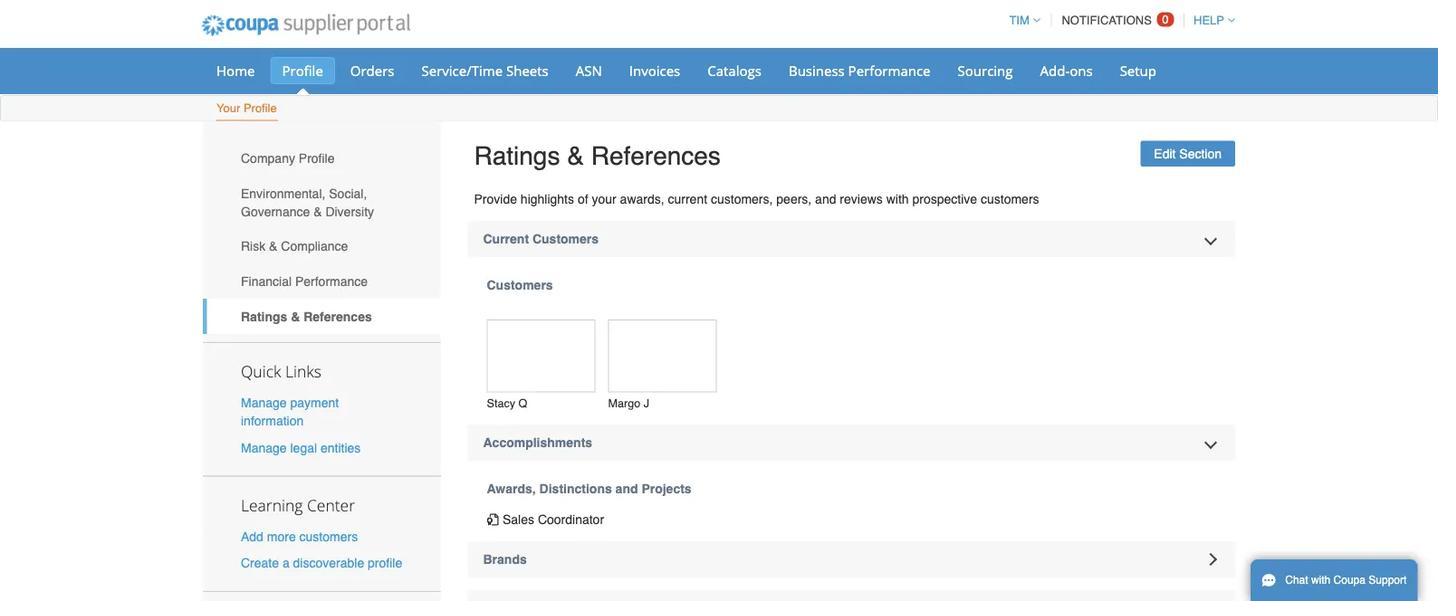 Task type: vqa. For each thing, say whether or not it's contained in the screenshot.
ERRORS
no



Task type: describe. For each thing, give the bounding box(es) containing it.
0 vertical spatial with
[[886, 192, 909, 207]]

0 horizontal spatial customers
[[299, 529, 358, 544]]

diversity
[[326, 204, 374, 219]]

1 horizontal spatial ratings & references
[[474, 141, 721, 170]]

profile
[[368, 556, 402, 570]]

of
[[578, 192, 588, 207]]

chat with coupa support
[[1285, 574, 1407, 587]]

invoices link
[[618, 57, 692, 84]]

profile inside "link"
[[282, 61, 323, 80]]

0 vertical spatial and
[[815, 192, 836, 207]]

awards, distinctions and projects
[[487, 482, 692, 496]]

quick links
[[241, 361, 321, 382]]

current customers button
[[468, 221, 1235, 257]]

asn link
[[564, 57, 614, 84]]

projects
[[642, 482, 692, 496]]

notifications
[[1062, 14, 1152, 27]]

setup link
[[1108, 57, 1168, 84]]

ratings inside 'link'
[[241, 309, 287, 324]]

quick
[[241, 361, 281, 382]]

1 vertical spatial customers
[[487, 278, 553, 293]]

legal
[[290, 441, 317, 455]]

sheets
[[506, 61, 549, 80]]

company profile link
[[203, 141, 441, 176]]

help link
[[1186, 14, 1235, 27]]

sourcing
[[958, 61, 1013, 80]]

asn
[[576, 61, 602, 80]]

sales
[[503, 513, 534, 527]]

tim
[[1009, 14, 1030, 27]]

tim link
[[1001, 14, 1040, 27]]

governance
[[241, 204, 310, 219]]

environmental,
[[241, 186, 326, 201]]

stacy q image
[[487, 320, 596, 393]]

brands button
[[468, 542, 1235, 578]]

distinctions
[[539, 482, 612, 496]]

learning
[[241, 494, 303, 516]]

orders
[[350, 61, 394, 80]]

learning center
[[241, 494, 355, 516]]

add more customers link
[[241, 529, 358, 544]]

catalogs
[[708, 61, 762, 80]]

social,
[[329, 186, 367, 201]]

current customers heading
[[468, 221, 1235, 257]]

discoverable
[[293, 556, 364, 570]]

profile link
[[270, 57, 335, 84]]

0
[[1162, 13, 1169, 26]]

manage for manage payment information
[[241, 396, 287, 410]]

coupa
[[1334, 574, 1366, 587]]

add-
[[1040, 61, 1070, 80]]

environmental, social, governance & diversity
[[241, 186, 374, 219]]

payment
[[290, 396, 339, 410]]

1 horizontal spatial ratings
[[474, 141, 560, 170]]

links
[[285, 361, 321, 382]]

profile for company profile
[[299, 151, 335, 166]]

manage payment information
[[241, 396, 339, 429]]

performance for financial performance
[[295, 274, 368, 289]]

accomplishments button
[[468, 425, 1235, 461]]

chat with coupa support button
[[1251, 560, 1418, 601]]

q
[[519, 397, 527, 410]]

awards,
[[487, 482, 536, 496]]

current
[[483, 232, 529, 246]]

edit
[[1154, 147, 1176, 161]]

your
[[216, 101, 240, 115]]

stacy q
[[487, 397, 527, 410]]

accomplishments
[[483, 436, 592, 450]]

brands heading
[[468, 542, 1235, 578]]

prospective
[[913, 192, 977, 207]]

add
[[241, 529, 263, 544]]

& right risk
[[269, 239, 278, 254]]

your profile link
[[216, 97, 278, 121]]

profile for your profile
[[244, 101, 277, 115]]

margo
[[608, 397, 641, 410]]

awards,
[[620, 192, 664, 207]]

sourcing link
[[946, 57, 1025, 84]]

1 vertical spatial and
[[616, 482, 638, 496]]

risk
[[241, 239, 266, 254]]

stacy
[[487, 397, 515, 410]]

customers,
[[711, 192, 773, 207]]

business
[[789, 61, 845, 80]]

add-ons link
[[1028, 57, 1105, 84]]

service/time
[[422, 61, 503, 80]]

performance for business performance
[[848, 61, 931, 80]]

create a discoverable profile
[[241, 556, 402, 570]]

margo j
[[608, 397, 649, 410]]

provide highlights of your awards, current customers, peers, and reviews with prospective customers
[[474, 192, 1039, 207]]



Task type: locate. For each thing, give the bounding box(es) containing it.
heading
[[468, 590, 1235, 601]]

service/time sheets link
[[410, 57, 560, 84]]

manage legal entities link
[[241, 441, 361, 455]]

0 horizontal spatial ratings
[[241, 309, 287, 324]]

setup
[[1120, 61, 1157, 80]]

0 vertical spatial manage
[[241, 396, 287, 410]]

ons
[[1070, 61, 1093, 80]]

provide
[[474, 192, 517, 207]]

your profile
[[216, 101, 277, 115]]

j
[[644, 397, 649, 410]]

1 horizontal spatial references
[[591, 141, 721, 170]]

ratings & references
[[474, 141, 721, 170], [241, 309, 372, 324]]

more
[[267, 529, 296, 544]]

risk & compliance
[[241, 239, 348, 254]]

2 manage from the top
[[241, 441, 287, 455]]

0 vertical spatial customers
[[533, 232, 599, 246]]

information
[[241, 414, 304, 429]]

current
[[668, 192, 707, 207]]

manage inside the manage payment information
[[241, 396, 287, 410]]

customers up discoverable
[[299, 529, 358, 544]]

financial performance link
[[203, 264, 441, 299]]

& down financial performance
[[291, 309, 300, 324]]

company
[[241, 151, 295, 166]]

and right peers,
[[815, 192, 836, 207]]

1 vertical spatial ratings
[[241, 309, 287, 324]]

references
[[591, 141, 721, 170], [304, 309, 372, 324]]

manage up information
[[241, 396, 287, 410]]

add more customers
[[241, 529, 358, 544]]

ratings & references link
[[203, 299, 441, 334]]

business performance link
[[777, 57, 942, 84]]

peers,
[[777, 192, 812, 207]]

home
[[216, 61, 255, 80]]

accomplishments heading
[[468, 425, 1235, 461]]

0 vertical spatial ratings & references
[[474, 141, 721, 170]]

0 vertical spatial references
[[591, 141, 721, 170]]

ratings & references inside 'link'
[[241, 309, 372, 324]]

manage
[[241, 396, 287, 410], [241, 441, 287, 455]]

financial performance
[[241, 274, 368, 289]]

ratings down financial
[[241, 309, 287, 324]]

business performance
[[789, 61, 931, 80]]

profile
[[282, 61, 323, 80], [244, 101, 277, 115], [299, 151, 335, 166]]

& left diversity
[[314, 204, 322, 219]]

1 vertical spatial performance
[[295, 274, 368, 289]]

highlights
[[521, 192, 574, 207]]

navigation containing notifications 0
[[1001, 3, 1235, 38]]

customers down current
[[487, 278, 553, 293]]

add-ons
[[1040, 61, 1093, 80]]

financial
[[241, 274, 292, 289]]

invoices
[[629, 61, 680, 80]]

customers down of
[[533, 232, 599, 246]]

customers
[[533, 232, 599, 246], [487, 278, 553, 293]]

create a discoverable profile link
[[241, 556, 402, 570]]

references down financial performance link on the left top of the page
[[304, 309, 372, 324]]

& inside 'link'
[[291, 309, 300, 324]]

performance down the risk & compliance link
[[295, 274, 368, 289]]

1 vertical spatial manage
[[241, 441, 287, 455]]

margo j image
[[608, 320, 717, 393]]

home link
[[205, 57, 267, 84]]

notifications 0
[[1062, 13, 1169, 27]]

1 vertical spatial profile
[[244, 101, 277, 115]]

0 vertical spatial ratings
[[474, 141, 560, 170]]

catalogs link
[[696, 57, 773, 84]]

edit section
[[1154, 147, 1222, 161]]

manage for manage legal entities
[[241, 441, 287, 455]]

references inside ratings & references 'link'
[[304, 309, 372, 324]]

compliance
[[281, 239, 348, 254]]

0 horizontal spatial references
[[304, 309, 372, 324]]

1 vertical spatial references
[[304, 309, 372, 324]]

0 horizontal spatial performance
[[295, 274, 368, 289]]

and
[[815, 192, 836, 207], [616, 482, 638, 496]]

environmental, social, governance & diversity link
[[203, 176, 441, 229]]

help
[[1194, 14, 1225, 27]]

create
[[241, 556, 279, 570]]

coupa supplier portal image
[[189, 3, 423, 48]]

1 horizontal spatial with
[[1311, 574, 1331, 587]]

with
[[886, 192, 909, 207], [1311, 574, 1331, 587]]

manage legal entities
[[241, 441, 361, 455]]

coordinator
[[538, 513, 604, 527]]

with right chat in the bottom of the page
[[1311, 574, 1331, 587]]

1 horizontal spatial performance
[[848, 61, 931, 80]]

0 vertical spatial performance
[[848, 61, 931, 80]]

center
[[307, 494, 355, 516]]

0 vertical spatial customers
[[981, 192, 1039, 207]]

current customers
[[483, 232, 599, 246]]

1 horizontal spatial and
[[815, 192, 836, 207]]

0 vertical spatial profile
[[282, 61, 323, 80]]

profile down coupa supplier portal image
[[282, 61, 323, 80]]

orders link
[[339, 57, 406, 84]]

company profile
[[241, 151, 335, 166]]

customers
[[981, 192, 1039, 207], [299, 529, 358, 544]]

manage payment information link
[[241, 396, 339, 429]]

with right "reviews"
[[886, 192, 909, 207]]

1 horizontal spatial customers
[[981, 192, 1039, 207]]

1 vertical spatial ratings & references
[[241, 309, 372, 324]]

references up awards,
[[591, 141, 721, 170]]

section
[[1180, 147, 1222, 161]]

customers inside the current customers dropdown button
[[533, 232, 599, 246]]

0 horizontal spatial and
[[616, 482, 638, 496]]

0 horizontal spatial with
[[886, 192, 909, 207]]

& inside the environmental, social, governance & diversity
[[314, 204, 322, 219]]

sales coordinator
[[503, 513, 604, 527]]

profile up environmental, social, governance & diversity link
[[299, 151, 335, 166]]

chat
[[1285, 574, 1308, 587]]

support
[[1369, 574, 1407, 587]]

manage down information
[[241, 441, 287, 455]]

profile right your
[[244, 101, 277, 115]]

brands
[[483, 552, 527, 567]]

service/time sheets
[[422, 61, 549, 80]]

and left "projects" on the left
[[616, 482, 638, 496]]

2 vertical spatial profile
[[299, 151, 335, 166]]

&
[[567, 141, 584, 170], [314, 204, 322, 219], [269, 239, 278, 254], [291, 309, 300, 324]]

navigation
[[1001, 3, 1235, 38]]

ratings & references down financial performance
[[241, 309, 372, 324]]

a
[[283, 556, 290, 570]]

ratings & references up your
[[474, 141, 721, 170]]

customers right prospective
[[981, 192, 1039, 207]]

reviews
[[840, 192, 883, 207]]

performance right business at the top
[[848, 61, 931, 80]]

1 vertical spatial with
[[1311, 574, 1331, 587]]

0 horizontal spatial ratings & references
[[241, 309, 372, 324]]

1 vertical spatial customers
[[299, 529, 358, 544]]

& up of
[[567, 141, 584, 170]]

with inside button
[[1311, 574, 1331, 587]]

ratings up provide
[[474, 141, 560, 170]]

1 manage from the top
[[241, 396, 287, 410]]



